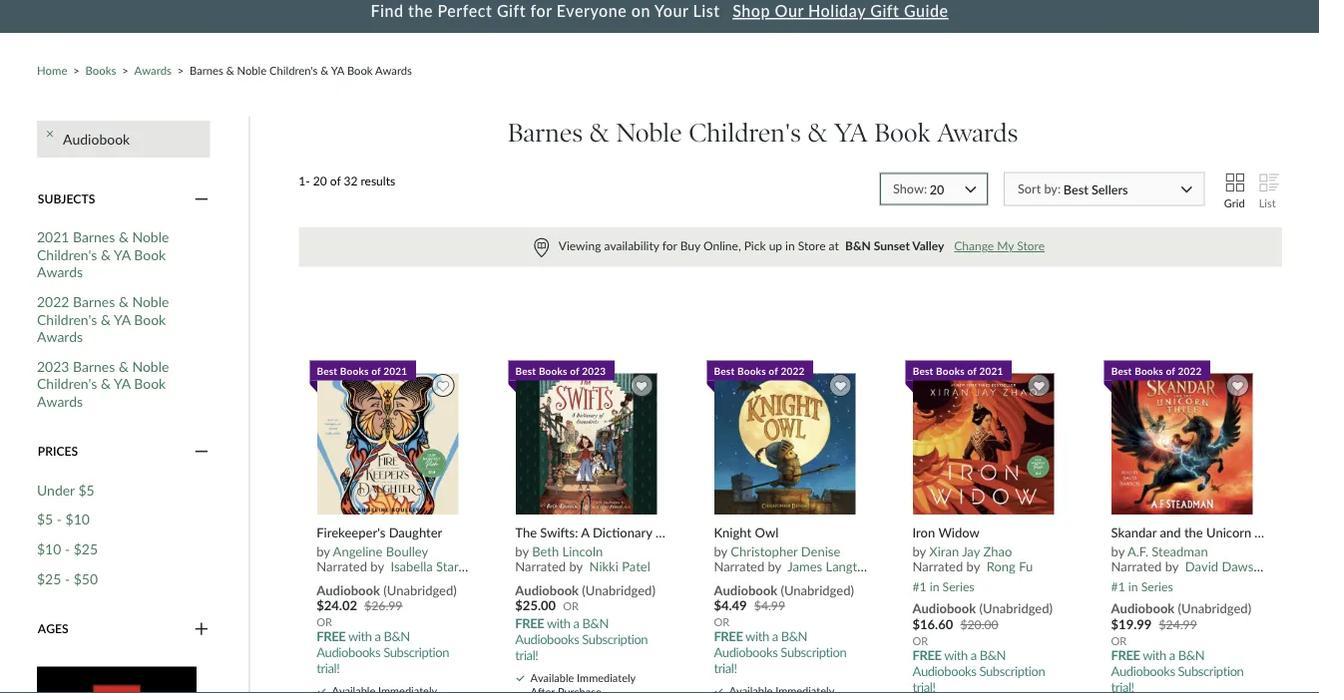 Task type: locate. For each thing, give the bounding box(es) containing it.
series inside iron widow by xiran jay zhao narrated by rong fu #1 in series
[[943, 579, 975, 594]]

with down the $19.99 link
[[1143, 647, 1167, 663]]

barnes & noble children's & ya book awards
[[190, 63, 412, 77], [508, 117, 1019, 148]]

children's for 2022 barnes & noble children's & ya book awards
[[37, 311, 97, 328]]

check image down $4.49 link
[[715, 689, 723, 694]]

1 horizontal spatial 2022
[[781, 365, 805, 377]]

#1 up $16.60 at the right of page
[[913, 579, 927, 594]]

available immediately after purchase
[[531, 672, 636, 694]]

ya inside 2023 barnes & noble children's & ya book awards
[[114, 375, 130, 392]]

audiobook right close modal image
[[63, 130, 130, 147]]

children's inside 2023 barnes & noble children's & ya book awards
[[37, 375, 97, 392]]

2 series from the left
[[1142, 579, 1174, 594]]

noble for 2023 barnes & noble children's & ya book awards
[[132, 358, 169, 375]]

or for $4.49
[[714, 616, 730, 630]]

b&n audiobooks subscription trial! down "$26.99"
[[317, 629, 449, 677]]

1 horizontal spatial best books of 2022
[[1112, 365, 1203, 377]]

narrated down firekeeper's
[[317, 559, 367, 575]]

b&n audiobooks subscription down $24.99
[[1112, 647, 1244, 679]]

(unabridged) inside audiobook (unabridged) $4.49 $4.99 or
[[781, 583, 855, 599]]

1 vertical spatial the
[[1185, 525, 1204, 541]]

barnes inside 2023 barnes & noble children's & ya book awards
[[73, 358, 115, 375]]

$25 - $50
[[37, 570, 98, 587]]

1 best books of 2021 from the left
[[317, 365, 408, 377]]

1 horizontal spatial store
[[1018, 239, 1045, 253]]

2 vertical spatial -
[[65, 570, 70, 587]]

barnes for 2021 barnes & noble children's & ya book awards
[[73, 229, 115, 246]]

check image
[[517, 676, 525, 682], [715, 689, 723, 694]]

trial! for $24.02
[[317, 661, 340, 677]]

1 #1 in series link from the left
[[913, 574, 975, 594]]

$19.99 link
[[1112, 616, 1153, 634]]

or inside audiobook (unabridged) $24.02 $26.99 or
[[317, 616, 332, 630]]

or
[[563, 600, 579, 614], [317, 616, 332, 630], [714, 616, 730, 630], [913, 635, 929, 648], [1112, 635, 1127, 648]]

1- 20 of 32 results
[[299, 174, 396, 188]]

2 #1 in series link from the left
[[1112, 574, 1174, 594]]

narrated
[[317, 559, 367, 575], [515, 559, 566, 575], [714, 559, 765, 575], [913, 559, 964, 575], [1112, 559, 1162, 575]]

with for $16.60
[[945, 647, 968, 663]]

store
[[799, 239, 826, 253], [1018, 239, 1045, 253]]

find the perfect gift for everyone on your list shop our holiday gift guide
[[371, 1, 949, 21]]

by left boulley
[[371, 559, 384, 575]]

a
[[574, 616, 580, 632], [375, 629, 381, 645], [772, 629, 779, 645], [971, 647, 977, 663], [1170, 647, 1176, 663]]

b&n sunset
[[846, 239, 910, 253]]

0 horizontal spatial #1
[[913, 579, 927, 594]]

list
[[693, 1, 721, 21], [1260, 196, 1277, 210]]

2 horizontal spatial trial!
[[714, 661, 737, 677]]

beth lincoln link
[[532, 544, 603, 560]]

in down a.f.
[[1129, 579, 1139, 594]]

free for $16.60
[[913, 647, 942, 663]]

audiobook down "beth"
[[515, 583, 579, 599]]

books for firekeeper's daughter
[[340, 365, 369, 377]]

0 horizontal spatial barnes & noble children's & ya book awards
[[190, 63, 412, 77]]

barnes for 2022 barnes & noble children's & ya book awards
[[73, 293, 115, 310]]

trial! for $25.00
[[515, 648, 539, 664]]

0 horizontal spatial #1 in series link
[[913, 574, 975, 594]]

0 vertical spatial barnes & noble children's & ya book awards
[[190, 63, 412, 77]]

b&n down "$26.99"
[[384, 629, 410, 645]]

best
[[1064, 182, 1089, 197], [317, 365, 338, 377], [516, 365, 536, 377], [714, 365, 735, 377], [913, 365, 934, 377], [1112, 365, 1133, 377]]

(unabridged) up $24.99
[[1179, 601, 1252, 617]]

$4.49
[[714, 598, 747, 614]]

0 horizontal spatial best books of 2021
[[317, 365, 408, 377]]

- for $25
[[65, 570, 70, 587]]

2 horizontal spatial 2022
[[1179, 365, 1203, 377]]

- left $50
[[65, 570, 70, 587]]

noble inside 2022 barnes & noble children's & ya book awards
[[132, 293, 169, 310]]

or inside "audiobook (unabridged) $19.99 $24.99 or"
[[1112, 635, 1127, 648]]

change my store link
[[953, 238, 1047, 254]]

free with a down the $19.99 link
[[1112, 647, 1176, 663]]

books for skandar and the unicorn thief
[[1135, 365, 1164, 377]]

trial! up check icon
[[317, 661, 340, 677]]

best sellers
[[1064, 182, 1129, 197]]

free with a down $25.00
[[515, 616, 580, 632]]

0 horizontal spatial series
[[943, 579, 975, 594]]

1 vertical spatial barnes & noble children's & ya book awards
[[508, 117, 1019, 148]]

best books of 2021
[[317, 365, 408, 377], [913, 365, 1004, 377]]

noble
[[237, 63, 267, 77], [616, 117, 683, 148], [132, 229, 169, 246], [132, 293, 169, 310], [132, 358, 169, 375]]

2023 barnes & noble children's & ya book awards
[[37, 358, 169, 410]]

0 horizontal spatial check image
[[517, 676, 525, 682]]

subscription for $24.02
[[384, 645, 449, 661]]

subscription down audiobook (unabridged) $4.49 $4.99 or
[[781, 645, 847, 661]]

$5 right under
[[78, 482, 95, 499]]

trial!
[[515, 648, 539, 664], [317, 661, 340, 677], [714, 661, 737, 677]]

b&n audiobooks subscription trial! down $4.99
[[714, 629, 847, 677]]

#1 up $19.99
[[1112, 579, 1126, 594]]

or down the $19.99 link
[[1112, 635, 1127, 648]]

awards inside 2023 barnes & noble children's & ya book awards
[[37, 393, 83, 410]]

a down "audiobook (unabridged) $25.00 or"
[[574, 616, 580, 632]]

free with a for $19.99
[[1112, 647, 1176, 663]]

1 horizontal spatial best books of 2021
[[913, 365, 1004, 377]]

1 narrated from the left
[[317, 559, 367, 575]]

subscription up 'immediately'
[[582, 632, 648, 648]]

by down the at the left bottom
[[515, 544, 529, 560]]

noble inside 2021 barnes & noble children's & ya book awards
[[132, 229, 169, 246]]

by left david
[[1166, 559, 1179, 575]]

1 horizontal spatial check image
[[715, 689, 723, 694]]

4 narrated from the left
[[913, 559, 964, 575]]

0 horizontal spatial 2021
[[37, 229, 69, 246]]

- down under
[[57, 511, 62, 528]]

$25 down $10 - $25 link
[[37, 570, 61, 587]]

0 vertical spatial $5
[[78, 482, 95, 499]]

by down iron
[[913, 544, 927, 560]]

0 horizontal spatial for
[[531, 1, 552, 21]]

awards inside 2021 barnes & noble children's & ya book awards
[[37, 264, 83, 281]]

list right the your at the top
[[693, 1, 721, 21]]

iron widow by xiran jay zhao narrated by rong fu #1 in series
[[913, 525, 1034, 594]]

books
[[85, 63, 116, 77], [340, 365, 369, 377], [539, 365, 568, 377], [738, 365, 767, 377], [937, 365, 965, 377], [1135, 365, 1164, 377]]

store right my
[[1018, 239, 1045, 253]]

narrated down the at the left bottom
[[515, 559, 566, 575]]

0 horizontal spatial $10
[[37, 541, 61, 558]]

book
[[347, 63, 373, 77], [875, 117, 931, 148], [134, 246, 166, 263], [134, 311, 166, 328], [134, 375, 166, 392]]

with down '$16.60' link on the right bottom of page
[[945, 647, 968, 663]]

audiobook inside audiobook (unabridged) $16.60 $20.00 or
[[913, 601, 977, 617]]

children's inside 2022 barnes & noble children's & ya book awards
[[37, 311, 97, 328]]

0 vertical spatial the
[[408, 1, 433, 21]]

narrated down iron
[[913, 559, 964, 575]]

(unabridged) down james langton link
[[781, 583, 855, 599]]

2021 for firekeeper's
[[384, 365, 408, 377]]

best for iron widow by xiran jay zhao narrated by rong fu #1 in series
[[913, 365, 934, 377]]

in down xiran
[[930, 579, 940, 594]]

(unabridged) inside audiobook (unabridged) $16.60 $20.00 or
[[980, 601, 1053, 617]]

2021 inside 2021 barnes & noble children's & ya book awards
[[37, 229, 69, 246]]

2021 barnes & noble children's & ya book awards
[[37, 229, 169, 281]]

valley
[[913, 239, 945, 253]]

book inside 2021 barnes & noble children's & ya book awards
[[134, 246, 166, 263]]

check image
[[318, 689, 326, 694]]

2 best books of 2022 from the left
[[1112, 365, 1203, 377]]

free for $25.00
[[515, 616, 545, 632]]

close modal image
[[47, 130, 53, 148]]

series inside skandar and the unicorn thief by a.f. steadman narrated by david dawson #1 in series
[[1142, 579, 1174, 594]]

for left buy
[[663, 239, 678, 253]]

b&n down $4.99
[[781, 629, 808, 645]]

ya for 2022 barnes & noble children's & ya book awards
[[114, 311, 130, 328]]

and
[[1161, 525, 1182, 541]]

list view active image
[[1259, 173, 1277, 197]]

narrated inside the swifts: a dictionary of… by beth lincoln narrated by nikki patel
[[515, 559, 566, 575]]

pick
[[745, 239, 766, 253]]

$5 inside 'link'
[[78, 482, 95, 499]]

1 horizontal spatial trial!
[[515, 648, 539, 664]]

audiobook inside audiobook (unabridged) $4.49 $4.99 or
[[714, 583, 778, 599]]

0 horizontal spatial 2023
[[37, 358, 69, 375]]

book inside 2023 barnes & noble children's & ya book awards
[[134, 375, 166, 392]]

20
[[313, 174, 327, 188]]

1 #1 from the left
[[913, 579, 927, 594]]

in inside skandar and the unicorn thief by a.f. steadman narrated by david dawson #1 in series
[[1129, 579, 1139, 594]]

series down a.f. steadman link
[[1142, 579, 1174, 594]]

2 horizontal spatial b&n audiobooks subscription trial!
[[714, 629, 847, 677]]

under
[[37, 482, 75, 499]]

audiobook for audiobook (unabridged) $16.60 $20.00 or
[[913, 601, 977, 617]]

narrated down knight
[[714, 559, 765, 575]]

0 vertical spatial $10
[[65, 511, 90, 528]]

ya for 2023 barnes & noble children's & ya book awards
[[114, 375, 130, 392]]

#1 in series link down a.f.
[[1112, 574, 1174, 594]]

for left everyone
[[531, 1, 552, 21]]

gift left guide
[[871, 1, 900, 21]]

$50
[[74, 570, 98, 587]]

0 horizontal spatial b&n audiobooks subscription trial!
[[317, 629, 449, 677]]

2 horizontal spatial in
[[1129, 579, 1139, 594]]

3 narrated from the left
[[714, 559, 765, 575]]

skandar
[[1112, 525, 1157, 541]]

audiobook for audiobook (unabridged) $4.49 $4.99 or
[[714, 583, 778, 599]]

(unabridged) down nikki patel link at left bottom
[[582, 583, 656, 599]]

a down $20.00 at the right bottom
[[971, 647, 977, 663]]

subjects button
[[37, 190, 210, 208]]

2 best books of 2021 from the left
[[913, 365, 1004, 377]]

0 horizontal spatial 2022
[[37, 293, 69, 310]]

children's inside 2021 barnes & noble children's & ya book awards
[[37, 246, 97, 263]]

the
[[515, 525, 537, 541]]

free with a down $24.02 link
[[317, 629, 381, 645]]

$4.49 link
[[714, 597, 747, 616]]

0 vertical spatial check image
[[517, 676, 525, 682]]

best books of 2022 for owl
[[714, 365, 805, 377]]

1 series from the left
[[943, 579, 975, 594]]

a down "$26.99"
[[375, 629, 381, 645]]

or right $25.00 link
[[563, 600, 579, 614]]

a.f. steadman link
[[1128, 544, 1209, 560]]

audiobook up $24.99
[[1112, 601, 1175, 617]]

audiobooks up check icon
[[317, 645, 381, 661]]

by left the rong
[[967, 559, 981, 575]]

in
[[786, 239, 795, 253], [930, 579, 940, 594], [1129, 579, 1139, 594]]

children's for 2023 barnes & noble children's & ya book awards
[[37, 375, 97, 392]]

(unabridged) for james
[[781, 583, 855, 599]]

store left at
[[799, 239, 826, 253]]

region
[[299, 228, 1283, 267]]

skandar and the unicorn thief link
[[1112, 525, 1285, 541]]

audiobook up "$26.99"
[[317, 583, 380, 599]]

trial! for $4.49
[[714, 661, 737, 677]]

2 narrated from the left
[[515, 559, 566, 575]]

denise
[[802, 544, 841, 560]]

a
[[581, 525, 590, 541]]

1 vertical spatial $10
[[37, 541, 61, 558]]

2 #1 from the left
[[1112, 579, 1126, 594]]

list link
[[1259, 173, 1277, 210]]

- up $25 - $50
[[65, 541, 70, 558]]

0 vertical spatial list
[[693, 1, 721, 21]]

of…
[[656, 525, 677, 541]]

free with a down '$16.60' link on the right bottom of page
[[913, 647, 977, 663]]

by down knight
[[714, 544, 728, 560]]

free down $24.02 link
[[317, 629, 346, 645]]

1 horizontal spatial b&n audiobooks subscription trial!
[[515, 616, 648, 664]]

audiobook inside "audiobook (unabridged) $19.99 $24.99 or"
[[1112, 601, 1175, 617]]

0 vertical spatial -
[[57, 511, 62, 528]]

$5 down under
[[37, 511, 53, 528]]

1 best books of 2022 from the left
[[714, 365, 805, 377]]

widow
[[939, 525, 980, 541]]

subscription for $25.00
[[582, 632, 648, 648]]

1 horizontal spatial in
[[930, 579, 940, 594]]

1 horizontal spatial series
[[1142, 579, 1174, 594]]

$10 down $5 - $10 link
[[37, 541, 61, 558]]

a for $16.60
[[971, 647, 977, 663]]

$10 up $10 - $25
[[65, 511, 90, 528]]

1 horizontal spatial the
[[1185, 525, 1204, 541]]

0 horizontal spatial trial!
[[317, 661, 340, 677]]

32
[[344, 174, 358, 188]]

free with a
[[515, 616, 580, 632], [317, 629, 381, 645], [714, 629, 779, 645], [913, 647, 977, 663], [1112, 647, 1176, 663]]

best for firekeeper's daughter by angeline boulley narrated by isabella star lablanc
[[317, 365, 338, 377]]

a down $24.99
[[1170, 647, 1176, 663]]

free down $25.00
[[515, 616, 545, 632]]

audiobook up $20.00 at the right bottom
[[913, 601, 977, 617]]

prices
[[38, 444, 78, 459]]

with down $25.00
[[547, 616, 571, 632]]

unicorn
[[1207, 525, 1252, 541]]

subscription down audiobook (unabridged) $24.02 $26.99 or
[[384, 645, 449, 661]]

&
[[226, 63, 234, 77], [321, 63, 329, 77], [590, 117, 610, 148], [808, 117, 828, 148], [119, 229, 129, 246], [101, 246, 111, 263], [119, 293, 129, 310], [101, 311, 111, 328], [119, 358, 129, 375], [101, 375, 111, 392]]

(unabridged) up $20.00 at the right bottom
[[980, 601, 1053, 617]]

a.f.
[[1128, 544, 1149, 560]]

or inside audiobook (unabridged) $16.60 $20.00 or
[[913, 635, 929, 648]]

(unabridged)
[[384, 583, 457, 599], [582, 583, 656, 599], [781, 583, 855, 599], [980, 601, 1053, 617], [1179, 601, 1252, 617]]

trial! down $4.49 link
[[714, 661, 737, 677]]

available
[[531, 672, 574, 686]]

or inside "audiobook (unabridged) $25.00 or"
[[563, 600, 579, 614]]

angeline boulley link
[[333, 544, 429, 560]]

barnes inside 2021 barnes & noble children's & ya book awards
[[73, 229, 115, 246]]

in right up
[[786, 239, 795, 253]]

audiobook up $4.99
[[714, 583, 778, 599]]

1 vertical spatial $5
[[37, 511, 53, 528]]

audiobook inside "audiobook (unabridged) $25.00 or"
[[515, 583, 579, 599]]

2 horizontal spatial 2021
[[980, 365, 1004, 377]]

everyone
[[557, 1, 627, 21]]

by
[[317, 544, 330, 560], [515, 544, 529, 560], [714, 544, 728, 560], [913, 544, 927, 560], [1112, 544, 1125, 560], [371, 559, 384, 575], [569, 559, 583, 575], [768, 559, 782, 575], [967, 559, 981, 575], [1166, 559, 1179, 575]]

#1 in series link for narrated
[[913, 574, 975, 594]]

children's for 2021 barnes & noble children's & ya book awards
[[37, 246, 97, 263]]

a for $24.02
[[375, 629, 381, 645]]

audiobooks down $25.00 link
[[515, 632, 579, 648]]

1 horizontal spatial $10
[[65, 511, 90, 528]]

1 horizontal spatial 2021
[[384, 365, 408, 377]]

$10
[[65, 511, 90, 528], [37, 541, 61, 558]]

or down $4.49 link
[[714, 616, 730, 630]]

with down $4.99
[[746, 629, 770, 645]]

the swifts: a dictionary of scoundrels image
[[515, 373, 658, 516]]

knight owl by christopher denise narrated by james langton
[[714, 525, 872, 575]]

book inside 2022 barnes & noble children's & ya book awards
[[134, 311, 166, 328]]

of for knight
[[769, 365, 779, 377]]

xiran
[[930, 544, 960, 560]]

narrated down skandar
[[1112, 559, 1162, 575]]

free down the $19.99 link
[[1112, 647, 1141, 663]]

1 horizontal spatial $25
[[74, 541, 98, 558]]

0 horizontal spatial $25
[[37, 570, 61, 587]]

the right the and
[[1185, 525, 1204, 541]]

0 horizontal spatial best books of 2022
[[714, 365, 805, 377]]

for
[[531, 1, 552, 21], [663, 239, 678, 253]]

books link
[[85, 63, 116, 77]]

audiobooks down $4.49 link
[[714, 645, 778, 661]]

b&n audiobooks subscription down $20.00 at the right bottom
[[913, 647, 1046, 679]]

free with a for $24.02
[[317, 629, 381, 645]]

2 b&n audiobooks subscription from the left
[[1112, 647, 1244, 679]]

by left a.f.
[[1112, 544, 1125, 560]]

with down $24.02 link
[[348, 629, 372, 645]]

1 horizontal spatial for
[[663, 239, 678, 253]]

b&n audiobooks subscription trial! down "audiobook (unabridged) $25.00 or"
[[515, 616, 648, 664]]

or down '$16.60' link on the right bottom of page
[[913, 635, 929, 648]]

1 horizontal spatial #1
[[1112, 579, 1126, 594]]

b&n audiobooks subscription for $19.99
[[1112, 647, 1244, 679]]

of for iron
[[968, 365, 977, 377]]

books for iron widow
[[937, 365, 965, 377]]

2022 barnes & noble children's & ya book awards
[[37, 293, 169, 345]]

list right "grid"
[[1260, 196, 1277, 210]]

0 horizontal spatial b&n audiobooks subscription
[[913, 647, 1046, 679]]

audiobook inside audiobook (unabridged) $24.02 $26.99 or
[[317, 583, 380, 599]]

barnes inside 2022 barnes & noble children's & ya book awards
[[73, 293, 115, 310]]

audiobook for audiobook (unabridged) $19.99 $24.99 or
[[1112, 601, 1175, 617]]

by down firekeeper's
[[317, 544, 330, 560]]

0 horizontal spatial gift
[[497, 1, 526, 21]]

1 vertical spatial check image
[[715, 689, 723, 694]]

free down '$16.60' link on the right bottom of page
[[913, 647, 942, 663]]

1 b&n audiobooks subscription from the left
[[913, 647, 1046, 679]]

children's
[[270, 63, 318, 77], [689, 117, 802, 148], [37, 246, 97, 263], [37, 311, 97, 328], [37, 375, 97, 392]]

iron
[[913, 525, 936, 541]]

free down $4.49 link
[[714, 629, 743, 645]]

1 horizontal spatial #1 in series link
[[1112, 574, 1174, 594]]

1 horizontal spatial list
[[1260, 196, 1277, 210]]

2022 barnes & noble children's & ya book awards link
[[37, 293, 186, 346]]

5 narrated from the left
[[1112, 559, 1162, 575]]

- for $5
[[57, 511, 62, 528]]

1 horizontal spatial $5
[[78, 482, 95, 499]]

1 vertical spatial list
[[1260, 196, 1277, 210]]

free for $4.49
[[714, 629, 743, 645]]

2021 barnes & noble children's & ya book awards link
[[37, 229, 186, 281]]

1 store from the left
[[799, 239, 826, 253]]

1 horizontal spatial b&n audiobooks subscription
[[1112, 647, 1244, 679]]

books for the swifts: a dictionary of…
[[539, 365, 568, 377]]

-
[[57, 511, 62, 528], [65, 541, 70, 558], [65, 570, 70, 587]]

1 horizontal spatial gift
[[871, 1, 900, 21]]

(unabridged) inside "audiobook (unabridged) $19.99 $24.99 or"
[[1179, 601, 1252, 617]]

trial! up available
[[515, 648, 539, 664]]

1 vertical spatial for
[[663, 239, 678, 253]]

by left nikki
[[569, 559, 583, 575]]

audiobooks for $25.00
[[515, 632, 579, 648]]

best books of 2022
[[714, 365, 805, 377], [1112, 365, 1203, 377]]

dictionary
[[593, 525, 653, 541]]

awards
[[134, 63, 172, 77], [375, 63, 412, 77], [937, 117, 1019, 148], [37, 264, 83, 281], [37, 328, 83, 345], [37, 393, 83, 410]]

a for $25.00
[[574, 616, 580, 632]]

ya inside 2021 barnes & noble children's & ya book awards
[[114, 246, 130, 263]]

star
[[436, 559, 459, 575]]

ya inside 2022 barnes & noble children's & ya book awards
[[114, 311, 130, 328]]

(unabridged) inside "audiobook (unabridged) $25.00 or"
[[582, 583, 656, 599]]

1 vertical spatial -
[[65, 541, 70, 558]]

with for $25.00
[[547, 616, 571, 632]]

free for $19.99
[[1112, 647, 1141, 663]]

free with a down $4.49 link
[[714, 629, 779, 645]]

2 store from the left
[[1018, 239, 1045, 253]]

check image left available
[[517, 676, 525, 682]]

gift right perfect
[[497, 1, 526, 21]]

noble for 2022 barnes & noble children's & ya book awards
[[132, 293, 169, 310]]

or inside audiobook (unabridged) $4.49 $4.99 or
[[714, 616, 730, 630]]

$10 - $25 link
[[37, 541, 98, 558]]

or down $24.02 link
[[317, 616, 332, 630]]

iron widow link
[[913, 525, 1068, 541]]

a down $4.99
[[772, 629, 779, 645]]

(unabridged) inside audiobook (unabridged) $24.02 $26.99 or
[[384, 583, 457, 599]]

#1 in series link down xiran
[[913, 574, 975, 594]]

series down xiran jay zhao 'link'
[[943, 579, 975, 594]]

noble inside 2023 barnes & noble children's & ya book awards
[[132, 358, 169, 375]]

free with a for $25.00
[[515, 616, 580, 632]]

xiran jay zhao link
[[930, 544, 1013, 560]]

(unabridged) down isabella
[[384, 583, 457, 599]]

b&n audiobooks subscription trial! for $4.49
[[714, 629, 847, 677]]

2023 barnes & noble children's & ya book awards link
[[37, 358, 186, 410]]

0 horizontal spatial store
[[799, 239, 826, 253]]

minus image
[[195, 190, 208, 208]]



Task type: describe. For each thing, give the bounding box(es) containing it.
2 gift from the left
[[871, 1, 900, 21]]

best for skandar and the unicorn thief by a.f. steadman narrated by david dawson #1 in series
[[1112, 365, 1133, 377]]

audiobook for audiobook (unabridged) $25.00 or
[[515, 583, 579, 599]]

angeline
[[333, 544, 383, 560]]

of for skandar
[[1167, 365, 1176, 377]]

subscription down audiobook (unabridged) $16.60 $20.00 or
[[980, 663, 1046, 679]]

david dawson link
[[1186, 559, 1269, 575]]

the swifts: a dictionary of… by beth lincoln narrated by nikki patel
[[515, 525, 677, 575]]

1 vertical spatial $25
[[37, 570, 61, 587]]

under $5 link
[[37, 482, 95, 499]]

b&n audiobooks subscription for $16.60
[[913, 647, 1046, 679]]

- for $10
[[65, 541, 70, 558]]

firekeeper's
[[317, 525, 386, 541]]

skandar and the unicorn thief by a.f. steadman narrated by david dawson #1 in series
[[1112, 525, 1285, 594]]

best books of 2023
[[516, 365, 606, 377]]

1 gift from the left
[[497, 1, 526, 21]]

christopher
[[731, 544, 798, 560]]

best books of 2022 for and
[[1112, 365, 1203, 377]]

best for knight owl by christopher denise narrated by james langton
[[714, 365, 735, 377]]

$10 - $25
[[37, 541, 98, 558]]

$24.02
[[317, 598, 357, 614]]

james
[[788, 559, 823, 575]]

audiobooks down '$16.60' link on the right bottom of page
[[913, 663, 977, 679]]

your
[[655, 1, 689, 21]]

audiobooks down the $19.99 link
[[1112, 663, 1176, 679]]

audiobooks for $4.49
[[714, 645, 778, 661]]

firekeeper's daughter by angeline boulley narrated by isabella star lablanc
[[317, 525, 506, 575]]

best books of 2021 for iron
[[913, 365, 1004, 377]]

after purchase
[[531, 685, 602, 694]]

#1 inside skandar and the unicorn thief by a.f. steadman narrated by david dawson #1 in series
[[1112, 579, 1126, 594]]

awards inside 2022 barnes & noble children's & ya book awards
[[37, 328, 83, 345]]

grid
[[1225, 196, 1246, 210]]

guide
[[905, 1, 949, 21]]

with for $4.49
[[746, 629, 770, 645]]

$10 inside $10 - $25 link
[[37, 541, 61, 558]]

awards link
[[134, 63, 172, 77]]

subscription for $4.49
[[781, 645, 847, 661]]

$25.00
[[515, 598, 556, 614]]

$19.99
[[1112, 617, 1153, 633]]

lincoln
[[563, 544, 603, 560]]

ages button
[[37, 621, 210, 638]]

noble for 2021 barnes & noble children's & ya book awards
[[132, 229, 169, 246]]

jay
[[963, 544, 981, 560]]

b&n for $4.49
[[781, 629, 808, 645]]

availability
[[604, 239, 660, 253]]

b&n down $24.99
[[1179, 647, 1205, 663]]

book for 2023 barnes & noble children's & ya book awards
[[134, 375, 166, 392]]

of for firekeeper's
[[372, 365, 381, 377]]

at
[[829, 239, 840, 253]]

or for $24.02
[[317, 616, 332, 630]]

fu
[[1020, 559, 1034, 575]]

bopis small image
[[534, 238, 549, 257]]

best for the swifts: a dictionary of… by beth lincoln narrated by nikki patel
[[516, 365, 536, 377]]

online,
[[704, 239, 741, 253]]

thief
[[1255, 525, 1285, 541]]

daughter
[[389, 525, 443, 541]]

viewing availability for buy online, pick up in store at b&n sunset valley change my store
[[559, 239, 1045, 253]]

$5 - $10 link
[[37, 511, 90, 529]]

in inside iron widow by xiran jay zhao narrated by rong fu #1 in series
[[930, 579, 940, 594]]

$5 - $10
[[37, 511, 90, 528]]

narrated inside iron widow by xiran jay zhao narrated by rong fu #1 in series
[[913, 559, 964, 575]]

audiobook for audiobook
[[63, 130, 130, 147]]

narrated inside knight owl by christopher denise narrated by james langton
[[714, 559, 765, 575]]

$16.60
[[913, 617, 954, 633]]

a for $19.99
[[1170, 647, 1176, 663]]

(unabridged) for isabella
[[384, 583, 457, 599]]

iron widow image
[[913, 373, 1056, 516]]

audiobook (unabridged) $25.00 or
[[515, 583, 656, 614]]

$10 inside $5 - $10 link
[[65, 511, 90, 528]]

of for the
[[570, 365, 580, 377]]

results
[[361, 174, 396, 188]]

book for 2022 barnes & noble children's & ya book awards
[[134, 311, 166, 328]]

rong
[[987, 559, 1016, 575]]

audiobook link
[[63, 130, 130, 148]]

barnes for 2023 barnes & noble children's & ya book awards
[[73, 358, 115, 375]]

1 horizontal spatial barnes & noble children's & ya book awards
[[508, 117, 1019, 148]]

$20.00
[[961, 618, 999, 632]]

change
[[955, 239, 995, 253]]

holiday
[[809, 1, 866, 21]]

0 vertical spatial $25
[[74, 541, 98, 558]]

free for $24.02
[[317, 629, 346, 645]]

grid link
[[1225, 172, 1246, 210]]

$16.60 link
[[913, 616, 954, 634]]

b&n audiobooks subscription trial! for $25.00
[[515, 616, 648, 664]]

0 horizontal spatial $5
[[37, 511, 53, 528]]

patel
[[622, 559, 651, 575]]

rong fu link
[[987, 559, 1034, 575]]

advertisement region
[[37, 668, 197, 694]]

book for 2021 barnes & noble children's & ya book awards
[[134, 246, 166, 263]]

find
[[371, 1, 404, 21]]

swifts:
[[540, 525, 579, 541]]

region containing viewing availability for buy online, pick up in store at
[[299, 228, 1283, 267]]

2021 for iron
[[980, 365, 1004, 377]]

or for $16.60
[[913, 635, 929, 648]]

firekeeper's daughter link
[[317, 525, 472, 541]]

#1 in series link for a.f.
[[1112, 574, 1174, 594]]

nikki
[[590, 559, 619, 575]]

up
[[769, 239, 783, 253]]

a for $4.49
[[772, 629, 779, 645]]

b&n audiobooks subscription trial! for $24.02
[[317, 629, 449, 677]]

or for $19.99
[[1112, 635, 1127, 648]]

home
[[37, 63, 67, 77]]

prices button
[[37, 443, 210, 461]]

langton
[[826, 559, 872, 575]]

$4.99
[[755, 599, 786, 614]]

#1 inside iron widow by xiran jay zhao narrated by rong fu #1 in series
[[913, 579, 927, 594]]

ya for 2021 barnes & noble children's & ya book awards
[[114, 246, 130, 263]]

$25 - $50 link
[[37, 570, 98, 588]]

dawson
[[1222, 559, 1269, 575]]

1 horizontal spatial 2023
[[582, 365, 606, 377]]

audiobook for audiobook (unabridged) $24.02 $26.99 or
[[317, 583, 380, 599]]

2022 for skandar
[[1179, 365, 1203, 377]]

b&n down $20.00 at the right bottom
[[980, 647, 1007, 663]]

lablanc
[[462, 559, 506, 575]]

1-
[[299, 174, 310, 188]]

check image for $4.49
[[715, 689, 723, 694]]

2023 inside 2023 barnes & noble children's & ya book awards
[[37, 358, 69, 375]]

audiobooks for $24.02
[[317, 645, 381, 661]]

b&n for $25.00
[[583, 616, 609, 632]]

perfect
[[438, 1, 493, 21]]

grid view active image
[[1225, 172, 1243, 197]]

best books of 2021 for firekeeper's
[[317, 365, 408, 377]]

subscription down "audiobook (unabridged) $19.99 $24.99 or"
[[1179, 663, 1244, 679]]

the inside skandar and the unicorn thief by a.f. steadman narrated by david dawson #1 in series
[[1185, 525, 1204, 541]]

(unabridged) for lincoln
[[582, 583, 656, 599]]

0 horizontal spatial list
[[693, 1, 721, 21]]

steadman
[[1153, 544, 1209, 560]]

shop
[[733, 1, 771, 21]]

$24.99
[[1160, 618, 1198, 632]]

b&n for $24.02
[[384, 629, 410, 645]]

with for $24.02
[[348, 629, 372, 645]]

narrated inside skandar and the unicorn thief by a.f. steadman narrated by david dawson #1 in series
[[1112, 559, 1162, 575]]

$26.99
[[365, 599, 403, 614]]

with for $19.99
[[1143, 647, 1167, 663]]

buy
[[681, 239, 701, 253]]

0 vertical spatial for
[[531, 1, 552, 21]]

audiobook (unabridged) $19.99 $24.99 or
[[1112, 601, 1252, 648]]

narrated inside firekeeper's daughter by angeline boulley narrated by isabella star lablanc
[[317, 559, 367, 575]]

nikki patel link
[[590, 559, 651, 575]]

2022 inside 2022 barnes & noble children's & ya book awards
[[37, 293, 69, 310]]

boulley
[[386, 544, 429, 560]]

ages
[[38, 622, 69, 636]]

free with a for $4.49
[[714, 629, 779, 645]]

by left the james
[[768, 559, 782, 575]]

0 horizontal spatial in
[[786, 239, 795, 253]]

audiobook (unabridged) $24.02 $26.99 or
[[317, 583, 457, 630]]

isabella
[[391, 559, 433, 575]]

check image for $25.00
[[517, 676, 525, 682]]

free with a for $16.60
[[913, 647, 977, 663]]

audiobook (unabridged) $16.60 $20.00 or
[[913, 601, 1053, 648]]

isabella star lablanc link
[[391, 559, 506, 575]]

2022 for knight
[[781, 365, 805, 377]]

0 horizontal spatial the
[[408, 1, 433, 21]]

plus image
[[195, 621, 208, 638]]

best sellers link
[[1004, 172, 1205, 212]]

list inside list link
[[1260, 196, 1277, 210]]

minus image
[[195, 443, 208, 461]]

knight owl image
[[714, 373, 857, 516]]

skandar and the unicorn thief image
[[1111, 373, 1255, 516]]

sellers
[[1092, 182, 1129, 197]]

books for knight owl
[[738, 365, 767, 377]]

firekeeper's daughter image
[[316, 373, 460, 516]]



Task type: vqa. For each thing, say whether or not it's contained in the screenshot.
Valley
yes



